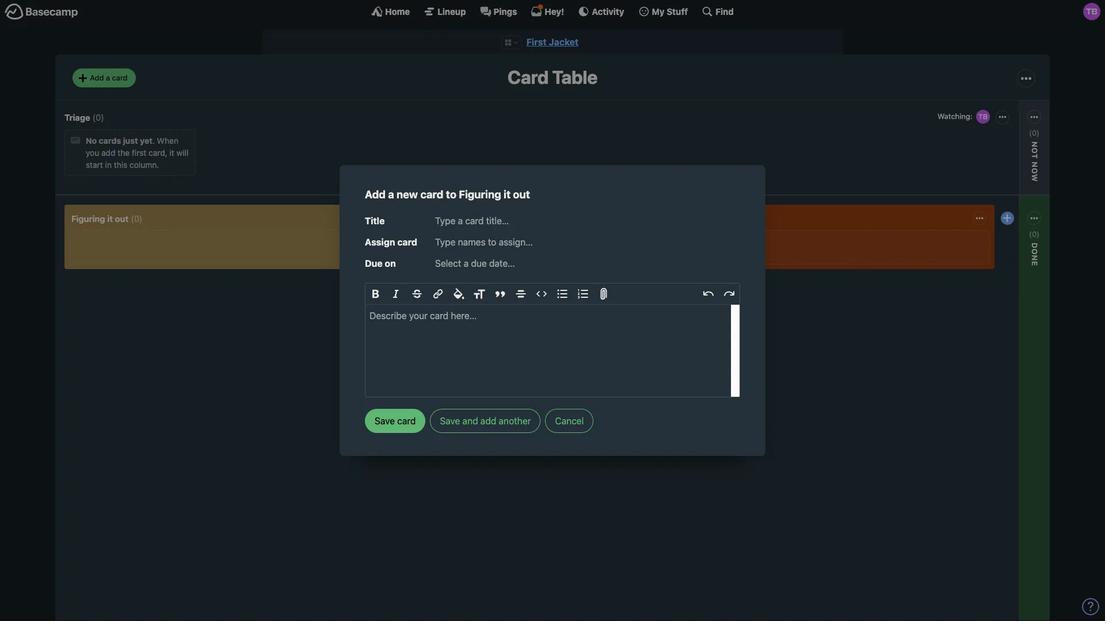Task type: vqa. For each thing, say whether or not it's contained in the screenshot.
'To-dos added & completed'
no



Task type: describe. For each thing, give the bounding box(es) containing it.
cancel
[[555, 416, 584, 426]]

title
[[365, 216, 385, 226]]

t
[[1030, 154, 1039, 159]]

(0) right figuring it out link
[[131, 213, 142, 224]]

0 vertical spatial watching:
[[938, 112, 972, 121]]

add a card link
[[73, 69, 136, 87]]

will
[[176, 148, 188, 158]]

d
[[1030, 243, 1039, 249]]

add card link
[[436, 308, 516, 322]]

(0) up n
[[1029, 128, 1040, 137]]

hey!
[[545, 6, 564, 16]]

no cards just yet
[[86, 136, 152, 146]]

add inside button
[[480, 416, 496, 426]]

add a new card to figuring it out
[[365, 188, 530, 201]]

color it white image
[[438, 276, 447, 285]]

hey! button
[[531, 6, 564, 17]]

o for n o t n o w
[[1030, 148, 1039, 154]]

jacket
[[549, 37, 579, 47]]

add for add a card
[[90, 73, 104, 82]]

column.
[[130, 160, 159, 170]]

table
[[552, 66, 598, 88]]

first jacket link
[[527, 37, 579, 47]]

.
[[152, 136, 155, 146]]

when
[[157, 136, 178, 146]]

pings button
[[480, 6, 517, 17]]

color it green image
[[450, 289, 459, 298]]

0 horizontal spatial it
[[107, 213, 113, 224]]

1 horizontal spatial figuring
[[459, 188, 501, 201]]

assign card
[[365, 237, 417, 247]]

due
[[365, 258, 383, 269]]

my stuff
[[652, 6, 688, 16]]

2 vertical spatial tyler black image
[[500, 235, 516, 252]]

in
[[105, 160, 112, 170]]

stuff
[[667, 6, 688, 16]]

another
[[499, 416, 531, 426]]

home
[[385, 6, 410, 16]]

add for add a new card to figuring it out
[[365, 188, 386, 201]]

2 n from the top
[[1030, 255, 1039, 261]]

first
[[527, 37, 547, 47]]

e
[[1030, 261, 1039, 267]]

add for add card
[[439, 310, 453, 320]]

first jacket
[[527, 37, 579, 47]]

yet
[[140, 136, 152, 146]]

(0) up d
[[1029, 230, 1040, 239]]

card,
[[149, 148, 167, 158]]

lineup
[[438, 6, 466, 16]]

cards
[[99, 136, 121, 146]]

figuring it out link
[[71, 213, 129, 224]]

triage link
[[64, 112, 90, 122]]

just
[[123, 136, 138, 146]]

color it yellow image
[[450, 276, 459, 285]]

color it purple image
[[496, 276, 505, 285]]

to
[[446, 188, 456, 201]]

triage (0)
[[64, 112, 104, 122]]

1 vertical spatial figuring
[[71, 213, 105, 224]]

card
[[508, 66, 549, 88]]

switch accounts image
[[5, 3, 78, 21]]

color it orange image
[[461, 276, 470, 285]]

color it brown image
[[461, 289, 470, 298]]

0 vertical spatial out
[[513, 188, 530, 201]]

w
[[1030, 174, 1039, 182]]

start
[[86, 160, 103, 170]]

and
[[463, 416, 478, 426]]

save
[[440, 416, 460, 426]]

add inside . when you add the first card, it will start in this column.
[[101, 148, 115, 158]]

lineup link
[[424, 6, 466, 17]]



Task type: locate. For each thing, give the bounding box(es) containing it.
1 horizontal spatial add
[[480, 416, 496, 426]]

save and add another button
[[430, 409, 541, 433]]

o up e
[[1030, 249, 1039, 255]]

0 horizontal spatial figuring
[[71, 213, 105, 224]]

add right and
[[480, 416, 496, 426]]

Select a due date… text field
[[435, 254, 740, 273]]

my
[[652, 6, 665, 16]]

0 horizontal spatial tyler black image
[[500, 235, 516, 252]]

0 horizontal spatial out
[[115, 213, 129, 224]]

o down t
[[1030, 168, 1039, 174]]

1 vertical spatial it
[[504, 188, 511, 201]]

add
[[101, 148, 115, 158], [480, 416, 496, 426]]

0 vertical spatial figuring
[[459, 188, 501, 201]]

1 vertical spatial add
[[480, 416, 496, 426]]

n down d
[[1030, 255, 1039, 261]]

watching:
[[938, 112, 972, 121], [439, 239, 476, 248], [961, 252, 998, 262]]

out
[[513, 188, 530, 201], [115, 213, 129, 224]]

n o t n o w
[[1030, 141, 1039, 182]]

1 horizontal spatial add
[[365, 188, 386, 201]]

triage
[[64, 112, 90, 122]]

activity
[[592, 6, 624, 16]]

it right to
[[504, 188, 511, 201]]

2 horizontal spatial it
[[504, 188, 511, 201]]

you
[[86, 148, 99, 158]]

. when you add the first card, it will start in this column.
[[86, 136, 188, 170]]

1 o from the top
[[1030, 148, 1039, 154]]

1 vertical spatial a
[[388, 188, 394, 201]]

o up the w
[[1030, 148, 1039, 154]]

find button
[[702, 6, 734, 17]]

(0) right triage link
[[93, 112, 104, 122]]

activity link
[[578, 6, 624, 17]]

add up in
[[101, 148, 115, 158]]

2 o from the top
[[1030, 168, 1039, 174]]

2 vertical spatial watching:
[[961, 252, 998, 262]]

1 horizontal spatial tyler black image
[[975, 109, 991, 125]]

figuring right to
[[459, 188, 501, 201]]

add up triage (0)
[[90, 73, 104, 82]]

2 vertical spatial o
[[1030, 249, 1039, 255]]

2 horizontal spatial add
[[439, 310, 453, 320]]

Describe your card here… text field
[[366, 305, 740, 397]]

option group
[[436, 273, 516, 301]]

it
[[170, 148, 174, 158], [504, 188, 511, 201], [107, 213, 113, 224]]

add down color it blue icon
[[439, 310, 453, 320]]

figuring
[[459, 188, 501, 201], [71, 213, 105, 224]]

1 vertical spatial n
[[1030, 255, 1039, 261]]

home link
[[371, 6, 410, 17]]

new
[[397, 188, 418, 201]]

0 horizontal spatial add
[[90, 73, 104, 82]]

1 vertical spatial o
[[1030, 168, 1039, 174]]

color it blue image
[[438, 289, 447, 298]]

2 horizontal spatial tyler black image
[[1083, 3, 1101, 20]]

assign
[[365, 237, 395, 247]]

due on
[[365, 258, 396, 269]]

0 vertical spatial add
[[90, 73, 104, 82]]

0 vertical spatial o
[[1030, 148, 1039, 154]]

card
[[112, 73, 128, 82], [420, 188, 443, 201], [397, 237, 417, 247], [456, 310, 472, 320]]

2 vertical spatial add
[[439, 310, 453, 320]]

it left will at left top
[[170, 148, 174, 158]]

1 vertical spatial watching:
[[439, 239, 476, 248]]

d o n e
[[1030, 243, 1039, 267]]

1 horizontal spatial a
[[388, 188, 394, 201]]

it inside . when you add the first card, it will start in this column.
[[170, 148, 174, 158]]

card table
[[508, 66, 598, 88]]

it down in
[[107, 213, 113, 224]]

a
[[106, 73, 110, 82], [388, 188, 394, 201]]

add up title
[[365, 188, 386, 201]]

no
[[86, 136, 97, 146]]

save and add another
[[440, 416, 531, 426]]

my stuff button
[[638, 6, 688, 17]]

0 vertical spatial add
[[101, 148, 115, 158]]

cancel link
[[545, 409, 594, 433]]

pings
[[494, 6, 517, 16]]

1 horizontal spatial it
[[170, 148, 174, 158]]

color it red image
[[473, 276, 482, 285]]

0 horizontal spatial a
[[106, 73, 110, 82]]

3 o from the top
[[1030, 249, 1039, 255]]

find
[[716, 6, 734, 16]]

Type a card title… text field
[[435, 212, 740, 230]]

0 vertical spatial a
[[106, 73, 110, 82]]

(0)
[[93, 112, 104, 122], [1029, 128, 1040, 137], [131, 213, 142, 224], [1029, 230, 1040, 239]]

0 horizontal spatial add
[[101, 148, 115, 158]]

1 horizontal spatial out
[[513, 188, 530, 201]]

Type names to assign… text field
[[435, 235, 740, 250]]

0 vertical spatial n
[[1030, 162, 1039, 168]]

None submit
[[958, 165, 1039, 179], [436, 252, 516, 267], [958, 266, 1039, 280], [365, 409, 426, 433], [958, 165, 1039, 179], [436, 252, 516, 267], [958, 266, 1039, 280], [365, 409, 426, 433]]

a for card
[[106, 73, 110, 82]]

this
[[114, 160, 127, 170]]

figuring down start
[[71, 213, 105, 224]]

n down t
[[1030, 162, 1039, 168]]

first
[[132, 148, 146, 158]]

0 vertical spatial tyler black image
[[1083, 3, 1101, 20]]

add a card
[[90, 73, 128, 82]]

add
[[90, 73, 104, 82], [365, 188, 386, 201], [439, 310, 453, 320]]

n
[[1030, 162, 1039, 168], [1030, 255, 1039, 261]]

o
[[1030, 148, 1039, 154], [1030, 168, 1039, 174], [1030, 249, 1039, 255]]

1 vertical spatial out
[[115, 213, 129, 224]]

add card
[[439, 310, 472, 320]]

tyler black image inside main element
[[1083, 3, 1101, 20]]

tyler black image
[[1083, 3, 1101, 20], [975, 109, 991, 125], [500, 235, 516, 252]]

color it pink image
[[484, 276, 493, 285]]

o for d o n e
[[1030, 249, 1039, 255]]

a for new
[[388, 188, 394, 201]]

2 vertical spatial it
[[107, 213, 113, 224]]

on
[[385, 258, 396, 269]]

1 vertical spatial add
[[365, 188, 386, 201]]

n
[[1030, 141, 1039, 148]]

0 vertical spatial it
[[170, 148, 174, 158]]

the
[[118, 148, 130, 158]]

figuring it out (0)
[[71, 213, 142, 224]]

1 vertical spatial tyler black image
[[975, 109, 991, 125]]

1 n from the top
[[1030, 162, 1039, 168]]

main element
[[0, 0, 1105, 22]]



